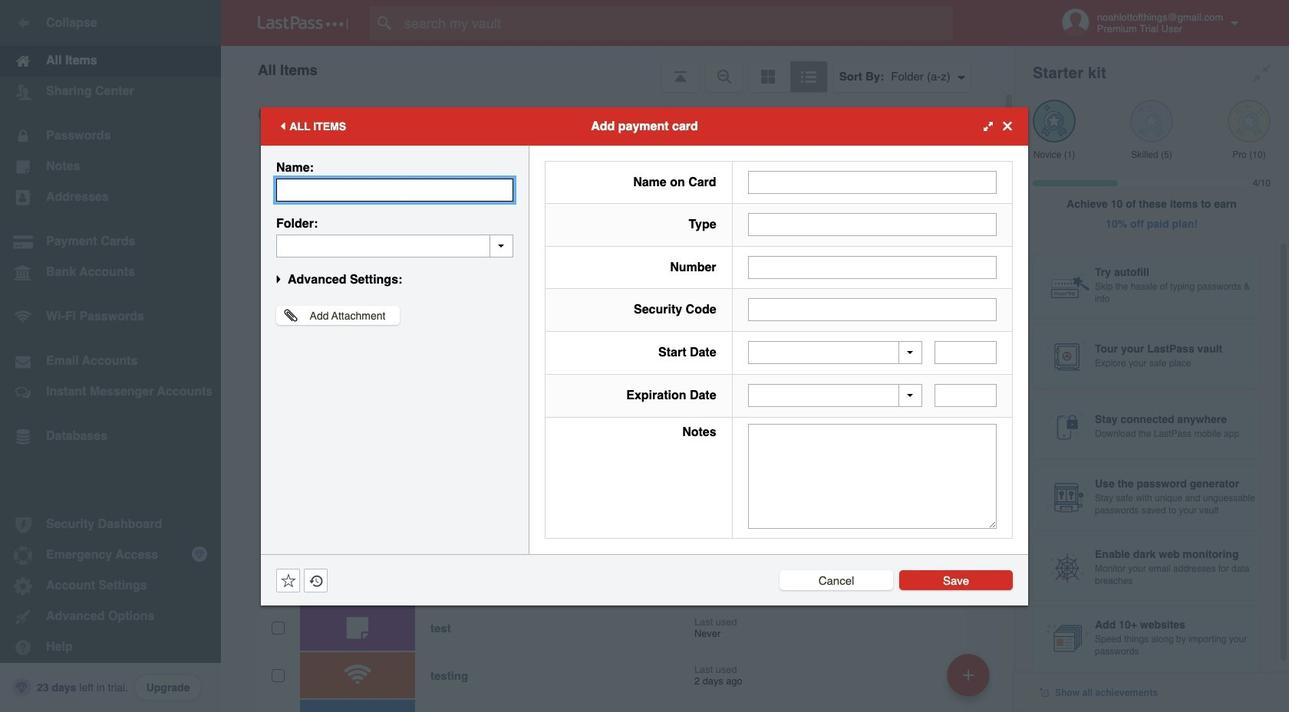 Task type: locate. For each thing, give the bounding box(es) containing it.
None text field
[[748, 171, 997, 194], [748, 299, 997, 322], [934, 385, 997, 408], [748, 171, 997, 194], [748, 299, 997, 322], [934, 385, 997, 408]]

new item image
[[963, 670, 974, 681]]

lastpass image
[[258, 16, 348, 30]]

dialog
[[261, 107, 1028, 606]]

vault options navigation
[[221, 46, 1014, 92]]

None text field
[[276, 178, 513, 201], [748, 213, 997, 237], [276, 234, 513, 257], [748, 256, 997, 279], [934, 342, 997, 365], [748, 424, 997, 529], [276, 178, 513, 201], [748, 213, 997, 237], [276, 234, 513, 257], [748, 256, 997, 279], [934, 342, 997, 365], [748, 424, 997, 529]]

main navigation navigation
[[0, 0, 221, 713]]



Task type: describe. For each thing, give the bounding box(es) containing it.
Search search field
[[370, 6, 983, 40]]

new item navigation
[[941, 650, 999, 713]]

search my vault text field
[[370, 6, 983, 40]]



Task type: vqa. For each thing, say whether or not it's contained in the screenshot.
the New item element
no



